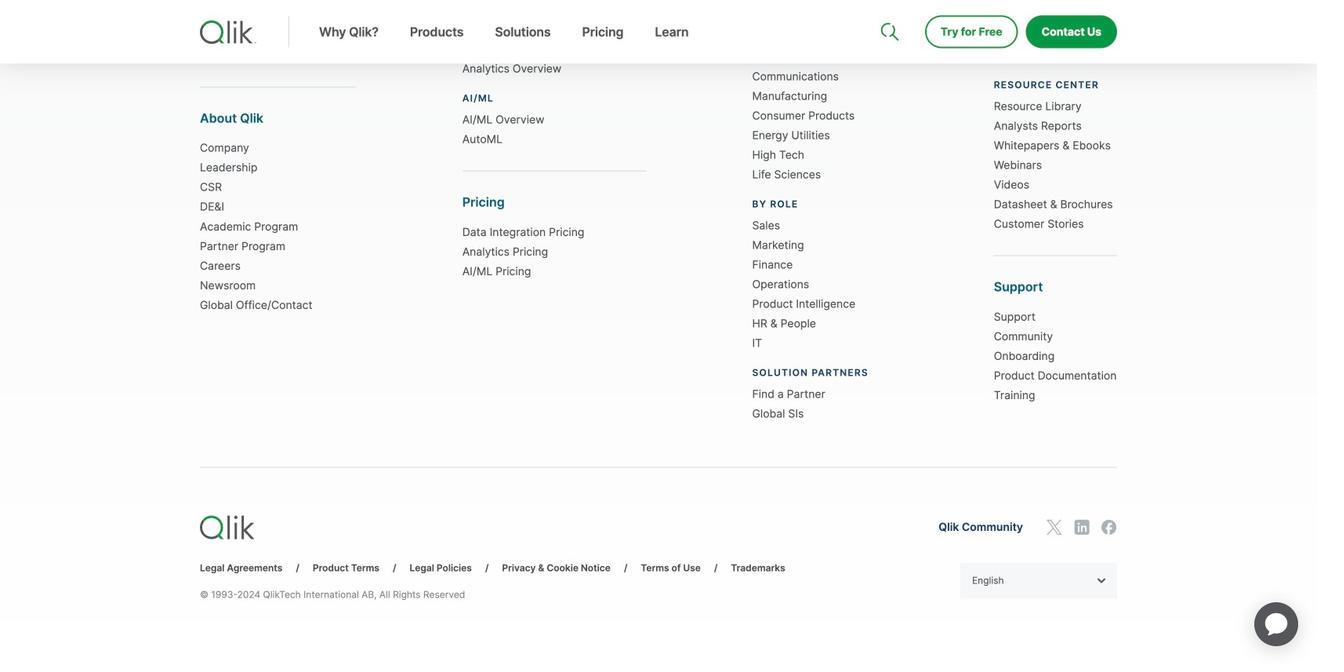 Task type: describe. For each thing, give the bounding box(es) containing it.
linkedin image
[[1074, 520, 1090, 535]]

d6ad5 image
[[1097, 578, 1106, 583]]

support image
[[882, 0, 895, 13]]



Task type: vqa. For each thing, say whether or not it's contained in the screenshot.
second CAPACITY. from the right
no



Task type: locate. For each thing, give the bounding box(es) containing it.
application
[[1236, 583, 1317, 665]]

facebook image
[[1102, 520, 1117, 535]]

login image
[[1067, 0, 1080, 13]]

0 vertical spatial qlik image
[[200, 20, 256, 44]]

2 qlik image from the top
[[200, 516, 255, 539]]

1 vertical spatial qlik image
[[200, 516, 255, 539]]

twitter image
[[1047, 520, 1063, 535]]

1 qlik image from the top
[[200, 20, 256, 44]]

qlik image
[[200, 20, 256, 44], [200, 516, 255, 539]]



